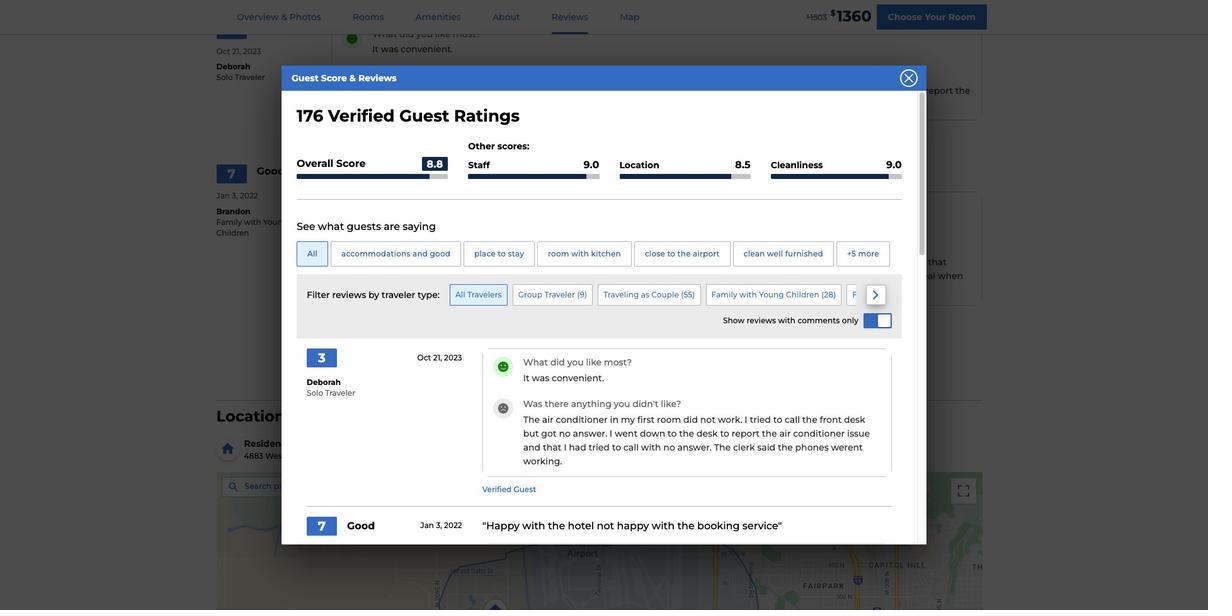 Task type: describe. For each thing, give the bounding box(es) containing it.
0 vertical spatial what did you like most? it was convenient.
[[372, 28, 481, 55]]

1 horizontal spatial report
[[926, 85, 954, 96]]

comments
[[798, 316, 840, 325]]

family with teens ( 13 )
[[853, 290, 938, 300]]

exceptional.
[[484, 215, 538, 226]]

airport
[[431, 438, 464, 449]]

search
[[245, 482, 272, 491]]

didn't inside was there anything you didn't like? be careful! booking.com actually booked me for the courtyard inn which is right across the parking lot. i am not happy with that move as i specifically reserved a room at the residence inn for the free breakfast (with a large family free breakfast is a big deal when traveling.)
[[482, 241, 508, 252]]

1 horizontal spatial first
[[638, 414, 655, 425]]

be
[[372, 256, 384, 268]]

2 vertical spatial there
[[545, 398, 569, 410]]

2 vertical spatial didn't
[[633, 398, 659, 410]]

0 horizontal spatial said
[[700, 99, 718, 110]]

1 horizontal spatial had
[[569, 442, 587, 453]]

176 verified guest ratings
[[297, 106, 520, 126]]

score for other scores:
[[336, 158, 366, 170]]

traveling.)
[[372, 284, 417, 295]]

0 horizontal spatial down
[[640, 428, 666, 439]]

choose
[[888, 11, 923, 22]]

west
[[265, 451, 285, 460]]

1 horizontal spatial good
[[347, 520, 375, 532]]

2 vertical spatial like?
[[661, 398, 682, 410]]

2 vertical spatial like
[[586, 357, 602, 368]]

0 vertical spatial reviews
[[552, 11, 589, 23]]

most? inside what did you like most? the room and staff were exceptional.
[[453, 200, 481, 211]]

address
[[341, 482, 372, 491]]

0 vertical spatial most?
[[453, 28, 481, 39]]

0 vertical spatial 2022
[[240, 191, 258, 201]]

place
[[475, 249, 496, 258]]

1 horizontal spatial oct 21, 2023
[[418, 353, 462, 362]]

family for family with teens ( 13 )
[[853, 290, 879, 300]]

1 vertical spatial deborah
[[307, 378, 341, 387]]

reserved
[[468, 270, 507, 282]]

are
[[384, 221, 400, 233]]

2 horizontal spatial traveler
[[545, 290, 575, 300]]

cleanliness
[[771, 159, 823, 171]]

1 horizontal spatial was
[[532, 372, 550, 384]]

happy for jan 3, 2022
[[466, 168, 498, 180]]

1 horizontal spatial down
[[834, 85, 859, 96]]

right
[[710, 256, 732, 268]]

overall
[[297, 158, 334, 170]]

"happy with the hotel not happy with the booking service" for jan 3, 2022
[[331, 168, 631, 180]]

(with
[[731, 270, 754, 282]]

4883
[[244, 451, 263, 460]]

0 vertical spatial my
[[470, 85, 484, 96]]

show all reviews button
[[548, 360, 652, 385]]

courtyard
[[607, 256, 652, 268]]

0 horizontal spatial it
[[372, 44, 379, 55]]

0 horizontal spatial working.
[[524, 455, 562, 467]]

ut
[[432, 451, 442, 460]]

1 horizontal spatial working.
[[807, 99, 846, 110]]

3 a from the left
[[892, 270, 898, 282]]

booking.com
[[422, 256, 482, 268]]

1 horizontal spatial 21,
[[433, 353, 442, 362]]

0 vertical spatial was
[[381, 44, 399, 55]]

1 vertical spatial solo
[[307, 388, 323, 398]]

0 horizontal spatial 3,
[[232, 191, 238, 201]]

reviews for with
[[747, 316, 777, 325]]

2 ) from the left
[[693, 290, 695, 300]]

1 vertical spatial 3
[[318, 351, 326, 366]]

2 vertical spatial that
[[543, 442, 562, 453]]

0 vertical spatial 21,
[[232, 46, 241, 56]]

1 horizontal spatial went
[[809, 85, 831, 96]]

2 vertical spatial traveler
[[325, 388, 355, 398]]

furnished
[[786, 249, 824, 258]]

1 horizontal spatial what did you like most? it was convenient.
[[524, 357, 632, 384]]

hotel for jan 3, 2022
[[417, 168, 443, 180]]

map
[[620, 11, 640, 23]]

accommodations
[[342, 249, 411, 258]]

filter reviews by traveler type:
[[307, 290, 440, 301]]

score for 176
[[321, 72, 347, 84]]

1 vertical spatial front
[[820, 414, 842, 425]]

booked
[[522, 256, 556, 268]]

2 vertical spatial what
[[524, 357, 548, 368]]

at
[[543, 270, 552, 282]]

0 vertical spatial lake
[[386, 438, 408, 449]]

booking for good
[[698, 520, 740, 532]]

1 a from the left
[[509, 270, 515, 282]]

0 horizontal spatial work.
[[567, 85, 592, 96]]

0 vertical spatial oct
[[216, 46, 230, 56]]

1 vertical spatial report
[[732, 428, 760, 439]]

by for reviews
[[369, 290, 379, 301]]

1 vertical spatial work.
[[718, 414, 743, 425]]

were
[[459, 215, 482, 226]]

0 vertical spatial didn't
[[482, 69, 508, 81]]

2 free from the left
[[819, 270, 837, 282]]

2 vertical spatial anything
[[571, 398, 612, 410]]

inn
[[618, 270, 633, 282]]

1 vertical spatial clerk
[[734, 442, 755, 453]]

0 horizontal spatial 3
[[228, 22, 235, 37]]

happy inside was there anything you didn't like? be careful! booking.com actually booked me for the courtyard inn which is right across the parking lot. i am not happy with that move as i specifically reserved a room at the residence inn for the free breakfast (with a large family free breakfast is a big deal when traveling.)
[[876, 256, 904, 268]]

show for show all reviews
[[559, 367, 585, 378]]

0 horizontal spatial location
[[216, 407, 285, 425]]

1 horizontal spatial $
[[831, 8, 836, 18]]

0 vertical spatial issue
[[440, 99, 463, 110]]

show all reviews
[[559, 367, 640, 378]]

your
[[925, 11, 946, 22]]

1 breakfast from the left
[[687, 270, 729, 282]]

add
[[312, 482, 327, 491]]

all for all
[[308, 249, 318, 258]]

family with young children ( 28 )
[[712, 290, 837, 300]]

0 vertical spatial location
[[620, 159, 660, 171]]

choose your room
[[888, 11, 976, 22]]

0 horizontal spatial had
[[511, 99, 528, 110]]

13
[[928, 290, 935, 300]]

search places or add an address
[[245, 482, 372, 491]]

1 horizontal spatial as
[[641, 290, 650, 300]]

young inside brandon family with young children
[[263, 217, 288, 227]]

staff
[[468, 159, 490, 171]]

corrigan
[[321, 451, 354, 460]]

0 horizontal spatial guest
[[292, 72, 319, 84]]

3 ) from the left
[[834, 290, 837, 300]]

me
[[558, 256, 573, 268]]

all travelers button
[[450, 284, 508, 306]]

what inside what did you like most? the room and staff were exceptional.
[[372, 200, 397, 211]]

brandon family with young children
[[216, 207, 288, 237]]

0 horizontal spatial in
[[459, 85, 468, 96]]

city,
[[413, 451, 430, 460]]

1503
[[811, 12, 827, 22]]

1 horizontal spatial 3,
[[436, 521, 442, 530]]

1 horizontal spatial convenient.
[[552, 372, 604, 384]]

0 vertical spatial but
[[717, 85, 733, 96]]

amenities
[[416, 11, 461, 23]]

1 free from the left
[[667, 270, 685, 282]]

hotel for good
[[568, 520, 594, 532]]

0 vertical spatial first
[[487, 85, 504, 96]]

teens
[[900, 290, 923, 300]]

careful!
[[387, 256, 420, 268]]

0 horizontal spatial is
[[701, 256, 708, 268]]

specifically
[[417, 270, 466, 282]]

tab list containing overview & photos
[[221, 0, 656, 34]]

"happy for good
[[483, 520, 520, 532]]

0 horizontal spatial verified
[[328, 106, 395, 126]]

0 horizontal spatial but
[[524, 428, 539, 439]]

0 horizontal spatial $
[[807, 13, 810, 20]]

"happy with the hotel not happy with the booking service" for good
[[483, 520, 782, 532]]

0 vertical spatial like
[[435, 28, 451, 39]]

0 vertical spatial salt
[[366, 438, 384, 449]]

overview & photos
[[237, 11, 321, 23]]

see what guests are saying
[[297, 221, 436, 233]]

1 vertical spatial was there anything you didn't like? the air conditioner in my first room did not work. i tried to call the front desk but got no answer. i went down to the desk to report the air conditioner issue and that i had tried to call with no answer. the clerk said the phones werent working.
[[524, 398, 870, 467]]

across
[[735, 256, 763, 268]]

what did you like most? the room and staff were exceptional.
[[372, 200, 538, 226]]

0 vertical spatial phones
[[738, 99, 771, 110]]

type:
[[418, 290, 440, 301]]

1 horizontal spatial children
[[787, 290, 820, 300]]

close to the airport
[[645, 249, 720, 258]]

place to stay
[[475, 249, 524, 258]]

9
[[580, 290, 585, 300]]

clean
[[744, 249, 765, 258]]

0 horizontal spatial for
[[575, 256, 588, 268]]

1 vertical spatial werent
[[832, 442, 863, 453]]

which
[[671, 256, 699, 268]]

verified guest
[[483, 484, 536, 494]]

1 horizontal spatial guest
[[400, 106, 450, 126]]

176
[[297, 106, 324, 126]]

an
[[329, 482, 339, 491]]

couple
[[652, 290, 679, 300]]

2 horizontal spatial reviews
[[602, 367, 640, 378]]

and left good
[[413, 249, 428, 258]]

by for inn
[[312, 438, 323, 449]]

1 horizontal spatial said
[[758, 442, 776, 453]]

1 vertical spatial lake
[[393, 451, 411, 460]]

0 horizontal spatial werent
[[773, 99, 805, 110]]

1 horizontal spatial my
[[621, 414, 635, 425]]

as inside was there anything you didn't like? be careful! booking.com actually booked me for the courtyard inn which is right across the parking lot. i am not happy with that move as i specifically reserved a room at the residence inn for the free breakfast (with a large family free breakfast is a big deal when traveling.)
[[400, 270, 409, 282]]

amenities button
[[401, 1, 476, 34]]

brandon
[[216, 207, 251, 216]]

the inside what did you like most? the room and staff were exceptional.
[[372, 215, 389, 226]]

accommodations and good
[[342, 249, 451, 258]]

close
[[645, 249, 666, 258]]

family
[[789, 270, 817, 282]]

guest score & reviews
[[292, 72, 397, 84]]

reviews for by
[[332, 290, 366, 301]]

1 vertical spatial salt
[[376, 451, 391, 460]]

family inside brandon family with young children
[[216, 217, 242, 227]]

other scores:
[[468, 141, 530, 152]]

happy for good
[[617, 520, 649, 532]]

booking for jan 3, 2022
[[547, 168, 589, 180]]

you inside was there anything you didn't like? be careful! booking.com actually booked me for the courtyard inn which is right across the parking lot. i am not happy with that move as i specifically reserved a room at the residence inn for the free breakfast (with a large family free breakfast is a big deal when traveling.)
[[463, 241, 479, 252]]

children inside brandon family with young children
[[216, 228, 249, 237]]

airport
[[693, 249, 720, 258]]

1 vertical spatial verified
[[483, 484, 512, 494]]

with inside was there anything you didn't like? be careful! booking.com actually booked me for the courtyard inn which is right across the parking lot. i am not happy with that move as i specifically reserved a room at the residence inn for the free breakfast (with a large family free breakfast is a big deal when traveling.)
[[906, 256, 926, 268]]

2 horizontal spatial all
[[587, 367, 599, 378]]

about
[[493, 11, 520, 23]]

guests
[[347, 221, 381, 233]]

1 horizontal spatial 2023
[[444, 353, 462, 362]]

filter
[[307, 290, 330, 301]]

photos
[[290, 11, 321, 23]]

0 vertical spatial like?
[[510, 69, 530, 81]]

0 vertical spatial what
[[372, 28, 397, 39]]

what
[[318, 221, 344, 233]]

1 vertical spatial deborah solo traveler
[[307, 378, 355, 398]]

rooms button
[[338, 1, 399, 34]]

was there anything you didn't like? be careful! booking.com actually booked me for the courtyard inn which is right across the parking lot. i am not happy with that move as i specifically reserved a room at the residence inn for the free breakfast (with a large family free breakfast is a big deal when traveling.)
[[372, 241, 964, 295]]

1 ) from the left
[[585, 290, 587, 300]]

4 ) from the left
[[935, 290, 938, 300]]

0 horizontal spatial good
[[257, 165, 285, 177]]

1 vertical spatial jan
[[421, 521, 434, 530]]

see
[[297, 221, 315, 233]]

1 vertical spatial young
[[759, 290, 784, 300]]

8.8
[[427, 158, 443, 170]]



Task type: locate. For each thing, give the bounding box(es) containing it.
was there anything you didn't like? the air conditioner in my first room did not work. i tried to call the front desk but got no answer. i went down to the desk to report the air conditioner issue and that i had tried to call with no answer. the clerk said the phones werent working.
[[372, 69, 971, 110], [524, 398, 870, 467]]

all
[[308, 249, 318, 258], [456, 290, 466, 300], [587, 367, 599, 378]]

1 horizontal spatial location
[[620, 159, 660, 171]]

1 vertical spatial as
[[641, 290, 650, 300]]

had
[[511, 99, 528, 110], [569, 442, 587, 453]]

anything up 176 verified guest ratings
[[420, 69, 461, 81]]

was
[[372, 69, 392, 81], [372, 241, 392, 252], [524, 398, 543, 410]]

2 ( from the left
[[681, 290, 684, 300]]

0 vertical spatial anything
[[420, 69, 461, 81]]

) right 'couple'
[[693, 290, 695, 300]]

traveler left the 9
[[545, 290, 575, 300]]

room inside was there anything you didn't like? be careful! booking.com actually booked me for the courtyard inn which is right across the parking lot. i am not happy with that move as i specifically reserved a room at the residence inn for the free breakfast (with a large family free breakfast is a big deal when traveling.)
[[517, 270, 541, 282]]

inn inside was there anything you didn't like? be careful! booking.com actually booked me for the courtyard inn which is right across the parking lot. i am not happy with that move as i specifically reserved a room at the residence inn for the free breakfast (with a large family free breakfast is a big deal when traveling.)
[[654, 256, 669, 268]]

reviews
[[552, 11, 589, 23], [359, 72, 397, 84], [602, 367, 640, 378]]

anything inside was there anything you didn't like? be careful! booking.com actually booked me for the courtyard inn which is right across the parking lot. i am not happy with that move as i specifically reserved a room at the residence inn for the free breakfast (with a large family free breakfast is a big deal when traveling.)
[[420, 241, 461, 252]]

not inside was there anything you didn't like? be careful! booking.com actually booked me for the courtyard inn which is right across the parking lot. i am not happy with that move as i specifically reserved a room at the residence inn for the free breakfast (with a large family free breakfast is a big deal when traveling.)
[[858, 256, 873, 268]]

1 vertical spatial "happy with the hotel not happy with the booking service"
[[483, 520, 782, 532]]

did
[[400, 28, 414, 39], [533, 85, 547, 96], [400, 200, 414, 211], [551, 357, 565, 368], [684, 414, 698, 425]]

0 horizontal spatial hotel
[[417, 168, 443, 180]]

1 horizontal spatial phones
[[796, 442, 829, 453]]

0 horizontal spatial solo
[[216, 73, 233, 82]]

and
[[465, 99, 483, 110], [418, 215, 435, 226], [413, 249, 428, 258], [524, 442, 541, 453]]

2 horizontal spatial that
[[929, 256, 947, 268]]

$ 1503 $ 1360
[[807, 7, 872, 25]]

werent
[[773, 99, 805, 110], [832, 442, 863, 453]]

0 vertical spatial in
[[459, 85, 468, 96]]

0 vertical spatial young
[[263, 217, 288, 227]]

city
[[411, 438, 429, 449]]

that
[[485, 99, 504, 110], [929, 256, 947, 268], [543, 442, 562, 453]]

0 vertical spatial that
[[485, 99, 504, 110]]

there up careful!
[[394, 241, 418, 252]]

breakfast down the right
[[687, 270, 729, 282]]

1 vertical spatial that
[[929, 256, 947, 268]]

1 9.0 from the left
[[584, 159, 600, 171]]

anything
[[420, 69, 461, 81], [420, 241, 461, 252], [571, 398, 612, 410]]

free down lot.
[[819, 270, 837, 282]]

1 vertical spatial oct 21, 2023
[[418, 353, 462, 362]]

there
[[394, 69, 418, 81], [394, 241, 418, 252], [545, 398, 569, 410]]

$ left 1503
[[807, 13, 810, 20]]

2022
[[240, 191, 258, 201], [444, 521, 462, 530]]

didn't down show all reviews button
[[633, 398, 659, 410]]

7 down add
[[318, 519, 326, 534]]

4 ( from the left
[[925, 290, 928, 300]]

more
[[859, 249, 880, 258]]

children down brandon
[[216, 228, 249, 237]]

overview
[[237, 11, 279, 23]]

traveling
[[604, 290, 639, 300]]

"happy with the hotel not happy with the booking service"
[[331, 168, 631, 180], [483, 520, 782, 532]]

young
[[263, 217, 288, 227], [759, 290, 784, 300]]

my down show all reviews button
[[621, 414, 635, 425]]

marriott
[[326, 438, 363, 449]]

0 horizontal spatial jan
[[216, 191, 230, 201]]

& inside button
[[281, 11, 287, 23]]

there up 176 verified guest ratings
[[394, 69, 418, 81]]

1 vertical spatial down
[[640, 428, 666, 439]]

1 horizontal spatial got
[[735, 85, 750, 96]]

0 vertical spatial 7
[[228, 166, 236, 182]]

3,
[[232, 191, 238, 201], [436, 521, 442, 530]]

reviews right filter
[[332, 290, 366, 301]]

like?
[[510, 69, 530, 81], [510, 241, 530, 252], [661, 398, 682, 410]]

2 vertical spatial guest
[[514, 484, 536, 494]]

didn't up actually
[[482, 241, 508, 252]]

young down large
[[759, 290, 784, 300]]

or
[[301, 482, 309, 491]]

2 a from the left
[[757, 270, 762, 282]]

( right teens
[[925, 290, 928, 300]]

jan 3, 2022
[[216, 191, 258, 201], [421, 521, 462, 530]]

0 horizontal spatial as
[[400, 270, 409, 282]]

children
[[216, 228, 249, 237], [787, 290, 820, 300]]

21,
[[232, 46, 241, 56], [433, 353, 442, 362]]

and up other
[[465, 99, 483, 110]]

scores:
[[498, 141, 530, 152]]

a left the big
[[892, 270, 898, 282]]

traveler down the overview
[[235, 73, 265, 82]]

like? inside was there anything you didn't like? be careful! booking.com actually booked me for the courtyard inn which is right across the parking lot. i am not happy with that move as i specifically reserved a room at the residence inn for the free breakfast (with a large family free breakfast is a big deal when traveling.)
[[510, 241, 530, 252]]

2 vertical spatial most?
[[604, 357, 632, 368]]

1360
[[837, 7, 872, 25]]

free
[[667, 270, 685, 282], [819, 270, 837, 282]]

my up ratings
[[470, 85, 484, 96]]

room
[[506, 85, 530, 96], [391, 215, 415, 226], [548, 249, 570, 258], [517, 270, 541, 282], [657, 414, 681, 425]]

tab list
[[221, 0, 656, 34]]

1 vertical spatial like?
[[510, 241, 530, 252]]

in up ratings
[[459, 85, 468, 96]]

+5 more
[[848, 249, 880, 258]]

) down the residence
[[585, 290, 587, 300]]

like inside what did you like most? the room and staff were exceptional.
[[435, 200, 451, 211]]

service"
[[592, 168, 631, 180], [743, 520, 782, 532]]

saying
[[403, 221, 436, 233]]

all for all travelers
[[456, 290, 466, 300]]

1 horizontal spatial family
[[712, 290, 738, 300]]

1 vertical spatial issue
[[848, 428, 870, 439]]

family up only
[[853, 290, 879, 300]]

like
[[435, 28, 451, 39], [435, 200, 451, 211], [586, 357, 602, 368]]

1 vertical spatial all
[[456, 290, 466, 300]]

deborah solo traveler up the marriott at left
[[307, 378, 355, 398]]

was left the show all reviews
[[532, 372, 550, 384]]

rooms
[[353, 11, 384, 23]]

by up douglas on the bottom left of page
[[312, 438, 323, 449]]

there down show all reviews button
[[545, 398, 569, 410]]

1 vertical spatial 2023
[[444, 353, 462, 362]]

parking
[[783, 256, 818, 268]]

for right me on the top left
[[575, 256, 588, 268]]

only
[[842, 316, 859, 325]]

1 vertical spatial it
[[524, 372, 530, 384]]

with inside brandon family with young children
[[244, 217, 261, 227]]

oct 21, 2023
[[216, 46, 261, 56], [418, 353, 462, 362]]

score
[[321, 72, 347, 84], [336, 158, 366, 170]]

1 horizontal spatial deborah solo traveler
[[307, 378, 355, 398]]

"happy up guests at the left top
[[331, 168, 369, 180]]

1 horizontal spatial 7
[[318, 519, 326, 534]]

0 vertical spatial it
[[372, 44, 379, 55]]

family down brandon
[[216, 217, 242, 227]]

for right inn
[[635, 270, 647, 282]]

for
[[575, 256, 588, 268], [635, 270, 647, 282]]

first
[[487, 85, 504, 96], [638, 414, 655, 425]]

7 up brandon
[[228, 166, 236, 182]]

choose your room button
[[877, 4, 988, 30]]

inn left which
[[654, 256, 669, 268]]

0 vertical spatial deborah solo traveler
[[216, 62, 265, 82]]

1 horizontal spatial show
[[723, 316, 745, 325]]

score right the overall
[[336, 158, 366, 170]]

residence
[[572, 270, 616, 282]]

reviews
[[332, 290, 366, 301], [747, 316, 777, 325]]

9.0 for staff
[[584, 159, 600, 171]]

places
[[274, 482, 299, 491]]

9.0 for cleanliness
[[887, 159, 903, 171]]

2 vertical spatial happy
[[617, 520, 649, 532]]

clean well furnished
[[744, 249, 824, 258]]

2 horizontal spatial guest
[[514, 484, 536, 494]]

anything down show all reviews button
[[571, 398, 612, 410]]

1 vertical spatial 21,
[[433, 353, 442, 362]]

breakfast
[[687, 270, 729, 282], [839, 270, 881, 282]]

overall score
[[297, 158, 366, 170]]

is left the right
[[701, 256, 708, 268]]

was down rooms button
[[381, 44, 399, 55]]

0 vertical spatial &
[[281, 11, 287, 23]]

as left 'couple'
[[641, 290, 650, 300]]

did inside what did you like most? the room and staff were exceptional.
[[400, 200, 414, 211]]

a down actually
[[509, 270, 515, 282]]

2 9.0 from the left
[[887, 159, 903, 171]]

( down the residence
[[578, 290, 580, 300]]

1 vertical spatial for
[[635, 270, 647, 282]]

0 horizontal spatial reviews
[[359, 72, 397, 84]]

convenient.
[[401, 44, 453, 55], [552, 372, 604, 384]]

was inside was there anything you didn't like? be careful! booking.com actually booked me for the courtyard inn which is right across the parking lot. i am not happy with that move as i specifically reserved a room at the residence inn for the free breakfast (with a large family free breakfast is a big deal when traveling.)
[[372, 241, 392, 252]]

1 horizontal spatial 9.0
[[887, 159, 903, 171]]

1 vertical spatial is
[[883, 270, 890, 282]]

0 vertical spatial 2023
[[243, 46, 261, 56]]

family
[[216, 217, 242, 227], [712, 290, 738, 300], [853, 290, 879, 300]]

in down show all reviews button
[[610, 414, 619, 425]]

0 vertical spatial was there anything you didn't like? the air conditioner in my first room did not work. i tried to call the front desk but got no answer. i went down to the desk to report the air conditioner issue and that i had tried to call with no answer. the clerk said the phones werent working.
[[372, 69, 971, 110]]

that inside was there anything you didn't like? be careful! booking.com actually booked me for the courtyard inn which is right across the parking lot. i am not happy with that move as i specifically reserved a room at the residence inn for the free breakfast (with a large family free breakfast is a big deal when traveling.)
[[929, 256, 947, 268]]

when
[[938, 270, 964, 282]]

0 vertical spatial report
[[926, 85, 954, 96]]

) up "comments"
[[834, 290, 837, 300]]

report
[[926, 85, 954, 96], [732, 428, 760, 439]]

reviews down family with young children ( 28 )
[[747, 316, 777, 325]]

good down address
[[347, 520, 375, 532]]

& left photos
[[281, 11, 287, 23]]

0 horizontal spatial jan 3, 2022
[[216, 191, 258, 201]]

and left staff
[[418, 215, 435, 226]]

was
[[381, 44, 399, 55], [532, 372, 550, 384]]

it
[[372, 44, 379, 55], [524, 372, 530, 384]]

by down move
[[369, 290, 379, 301]]

+5
[[848, 249, 857, 258]]

by inside residence inn by marriott salt lake city airport 4883 west douglas corrigan way, salt lake city, ut
[[312, 438, 323, 449]]

room with kitchen
[[548, 249, 621, 258]]

good left the overall
[[257, 165, 285, 177]]

lake left city, in the bottom left of the page
[[393, 451, 411, 460]]

deborah solo traveler down the overview
[[216, 62, 265, 82]]

inn up douglas on the bottom left of page
[[295, 438, 310, 449]]

group
[[518, 290, 543, 300]]

you inside what did you like most? the room and staff were exceptional.
[[417, 200, 433, 211]]

0 vertical spatial was
[[372, 69, 392, 81]]

answer.
[[767, 85, 801, 96], [620, 99, 654, 110], [573, 428, 608, 439], [678, 442, 712, 453]]

show reviews with comments only
[[723, 316, 859, 325]]

anything up booking.com
[[420, 241, 461, 252]]

0 horizontal spatial clerk
[[675, 99, 697, 110]]

deal
[[917, 270, 936, 282]]

2 breakfast from the left
[[839, 270, 881, 282]]

show inside button
[[559, 367, 585, 378]]

other
[[468, 141, 495, 152]]

1 ( from the left
[[578, 290, 580, 300]]

0 horizontal spatial children
[[216, 228, 249, 237]]

am
[[841, 256, 856, 268]]

$
[[831, 8, 836, 18], [807, 13, 810, 20]]

1 vertical spatial happy
[[876, 256, 904, 268]]

1 horizontal spatial in
[[610, 414, 619, 425]]

there inside was there anything you didn't like? be careful! booking.com actually booked me for the courtyard inn which is right across the parking lot. i am not happy with that move as i specifically reserved a room at the residence inn for the free breakfast (with a large family free breakfast is a big deal when traveling.)
[[394, 241, 418, 252]]

large
[[764, 270, 787, 282]]

room
[[949, 11, 976, 22]]

and inside what did you like most? the room and staff were exceptional.
[[418, 215, 435, 226]]

0 vertical spatial verified
[[328, 106, 395, 126]]

1 horizontal spatial for
[[635, 270, 647, 282]]

)
[[585, 290, 587, 300], [693, 290, 695, 300], [834, 290, 837, 300], [935, 290, 938, 300]]

service" for jan 3, 2022
[[592, 168, 631, 180]]

good
[[430, 249, 451, 258]]

1 horizontal spatial jan 3, 2022
[[421, 521, 462, 530]]

2 vertical spatial reviews
[[602, 367, 640, 378]]

tried
[[599, 85, 620, 96], [531, 99, 552, 110], [750, 414, 771, 425], [589, 442, 610, 453]]

$ right 1503
[[831, 8, 836, 18]]

0 vertical spatial solo
[[216, 73, 233, 82]]

you
[[417, 28, 433, 39], [463, 69, 479, 81], [417, 200, 433, 211], [463, 241, 479, 252], [568, 357, 584, 368], [614, 398, 631, 410]]

55
[[684, 290, 693, 300]]

"happy down the verified guest at the bottom
[[483, 520, 520, 532]]

issue
[[440, 99, 463, 110], [848, 428, 870, 439]]

front
[[669, 85, 691, 96], [820, 414, 842, 425]]

"happy for jan 3, 2022
[[331, 168, 369, 180]]

1 vertical spatial convenient.
[[552, 372, 604, 384]]

room inside what did you like most? the room and staff were exceptional.
[[391, 215, 415, 226]]

0 vertical spatial got
[[735, 85, 750, 96]]

0 vertical spatial reviews
[[332, 290, 366, 301]]

with
[[583, 99, 603, 110], [372, 168, 394, 180], [501, 168, 524, 180], [244, 217, 261, 227], [572, 249, 589, 258], [906, 256, 926, 268], [740, 290, 757, 300], [881, 290, 898, 300], [779, 316, 796, 325], [641, 442, 662, 453], [523, 520, 546, 532], [652, 520, 675, 532]]

young left see
[[263, 217, 288, 227]]

3 ( from the left
[[822, 290, 825, 300]]

salt right way,
[[376, 451, 391, 460]]

lot.
[[820, 256, 834, 268]]

and up the verified guest at the bottom
[[524, 442, 541, 453]]

show for show reviews with comments only
[[723, 316, 745, 325]]

0 vertical spatial jan
[[216, 191, 230, 201]]

0 vertical spatial service"
[[592, 168, 631, 180]]

1 vertical spatial first
[[638, 414, 655, 425]]

2 horizontal spatial a
[[892, 270, 898, 282]]

big
[[900, 270, 915, 282]]

1 vertical spatial like
[[435, 200, 451, 211]]

a left large
[[757, 270, 762, 282]]

1 horizontal spatial deborah
[[307, 378, 341, 387]]

breakfast down am
[[839, 270, 881, 282]]

lake left city
[[386, 438, 408, 449]]

0 horizontal spatial reviews
[[332, 290, 366, 301]]

Search places or add an address checkbox
[[222, 477, 402, 502], [222, 477, 397, 497]]

0 vertical spatial is
[[701, 256, 708, 268]]

( up "comments"
[[822, 290, 825, 300]]

service" for good
[[743, 520, 782, 532]]

1 vertical spatial anything
[[420, 241, 461, 252]]

family for family with young children ( 28 )
[[712, 290, 738, 300]]

residence
[[244, 438, 292, 449]]

map button
[[605, 1, 655, 34]]

1 vertical spatial score
[[336, 158, 366, 170]]

children down family
[[787, 290, 820, 300]]

1 vertical spatial but
[[524, 428, 539, 439]]

1 vertical spatial traveler
[[545, 290, 575, 300]]

score up 176
[[321, 72, 347, 84]]

didn't up ratings
[[482, 69, 508, 81]]

0 vertical spatial jan 3, 2022
[[216, 191, 258, 201]]

move
[[372, 270, 397, 282]]

1 vertical spatial reviews
[[359, 72, 397, 84]]

inn inside residence inn by marriott salt lake city airport 4883 west douglas corrigan way, salt lake city, ut
[[295, 438, 310, 449]]

0 vertical spatial there
[[394, 69, 418, 81]]

as down careful!
[[400, 270, 409, 282]]

well
[[768, 249, 784, 258]]

2 vertical spatial was
[[524, 398, 543, 410]]

traveling as couple ( 55 )
[[604, 290, 695, 300]]

0 vertical spatial show
[[723, 316, 745, 325]]

& down rooms button
[[350, 72, 356, 84]]

free down which
[[667, 270, 685, 282]]

) down deal
[[935, 290, 938, 300]]

0 horizontal spatial traveler
[[235, 73, 265, 82]]

map region
[[145, 413, 1113, 610]]

family down the (with
[[712, 290, 738, 300]]

traveler up the marriott at left
[[325, 388, 355, 398]]

0 vertical spatial werent
[[773, 99, 805, 110]]

is left the big
[[883, 270, 890, 282]]

salt up way,
[[366, 438, 384, 449]]

0 vertical spatial deborah
[[216, 62, 251, 71]]

( right 'couple'
[[681, 290, 684, 300]]



Task type: vqa. For each thing, say whether or not it's contained in the screenshot.
the top "most?"
yes



